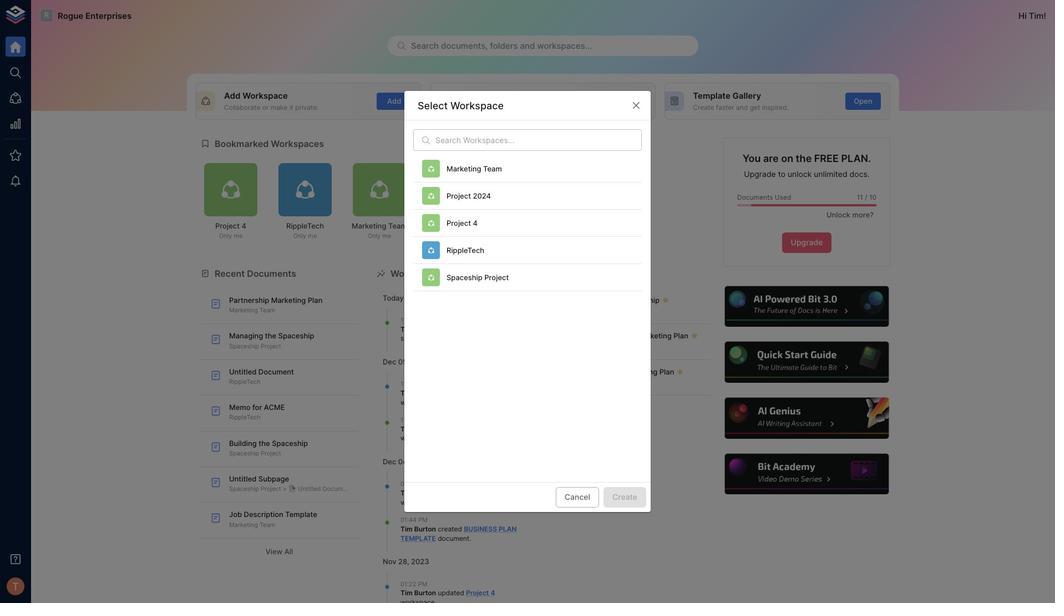 Task type: describe. For each thing, give the bounding box(es) containing it.
untitled for untitled subpage
[[229, 475, 257, 483]]

t
[[12, 580, 19, 593]]

building for building the spaceship
[[581, 296, 609, 305]]

business plan template link
[[401, 525, 517, 543]]

select workspace
[[418, 100, 504, 111]]

marketing inside job description template marketing team
[[229, 521, 258, 529]]

11:36
[[401, 416, 416, 424]]

cancel
[[565, 493, 591, 502]]

more?
[[853, 211, 874, 220]]

1 horizontal spatial workspace
[[391, 268, 439, 279]]

workspace for select
[[451, 100, 504, 111]]

2023 for dec 04, 2023
[[412, 458, 430, 466]]

11 / 10
[[857, 193, 877, 201]]

r
[[44, 11, 49, 20]]

nov 28, 2023
[[383, 558, 429, 566]]

01:22
[[401, 580, 416, 588]]

5 burton from the top
[[414, 525, 436, 533]]

acme
[[264, 403, 285, 412]]

1 help image from the top
[[724, 285, 891, 329]]

partnership marketing plan link
[[552, 360, 710, 396]]

wiki.
[[541, 103, 555, 111]]

documents used
[[738, 193, 792, 201]]

document .
[[436, 534, 472, 543]]

workspace for add
[[243, 90, 288, 101]]

updated
[[438, 589, 464, 597]]

spaceship up product launch marketing plan
[[624, 296, 660, 305]]

marketing team
[[447, 164, 502, 173]]

burton for 11:51 am tim burton workspace
[[414, 389, 436, 397]]

workspace for 11:51 am tim burton workspace
[[401, 398, 435, 407]]

activities
[[441, 268, 482, 279]]

bookmarked workspaces
[[215, 138, 324, 149]]

are
[[764, 152, 779, 164]]

11
[[857, 193, 864, 201]]

project down bookmark workspace
[[447, 219, 471, 228]]

am for 11:36 am tim burton workspace
[[417, 416, 427, 424]]

tim for 01:22 pm tim burton updated project 4
[[401, 589, 413, 597]]

am for 11:13 am tim burton subpage
[[417, 316, 426, 324]]

add for add
[[387, 97, 401, 105]]

01:44
[[401, 516, 417, 524]]

project 4 button
[[414, 210, 642, 237]]

job
[[229, 510, 242, 519]]

memo for acme rippletech
[[229, 403, 285, 422]]

📄
[[289, 485, 296, 493]]

launch
[[610, 332, 635, 340]]

on
[[782, 152, 794, 164]]

it
[[290, 103, 294, 111]]

team inside button
[[483, 164, 502, 173]]

project inside 01:22 pm tim burton updated project 4
[[466, 589, 489, 597]]

11:51
[[401, 380, 415, 388]]

create button
[[611, 93, 647, 110]]

marketing inside button
[[447, 164, 482, 173]]

document
[[438, 534, 470, 543]]

nov
[[383, 558, 397, 566]]

add button
[[377, 93, 412, 110]]

untitled subpage spaceship project > 📄 untitled document
[[229, 475, 352, 493]]

and inside button
[[520, 41, 535, 51]]

2 help image from the top
[[724, 341, 891, 385]]

rippletech inside button
[[447, 246, 485, 255]]

partnership for partnership marketing plan marketing team
[[229, 296, 269, 305]]

partnership marketing plan
[[581, 367, 675, 376]]

dec for dec 05, 2023
[[383, 358, 397, 366]]

bookmark workspace button
[[423, 163, 477, 216]]

today
[[383, 294, 404, 302]]

of
[[511, 103, 517, 111]]

building the spaceship spaceship project
[[229, 439, 308, 457]]

0 horizontal spatial documents
[[247, 268, 296, 279]]

collaborate
[[224, 103, 261, 111]]

building for building the spaceship spaceship project
[[229, 439, 257, 448]]

unlock more? button
[[821, 207, 877, 224]]

docs.
[[850, 169, 870, 179]]

rippletech inside untitled document rippletech
[[229, 378, 261, 386]]

workspace activities
[[391, 268, 482, 279]]

tim for 11:51 am tim burton workspace
[[401, 389, 413, 397]]

for
[[253, 403, 262, 412]]

2 vertical spatial untitled
[[298, 485, 321, 493]]

bookmark workspace
[[434, 190, 466, 206]]

document for create document
[[488, 90, 530, 101]]

only for marketing
[[368, 232, 381, 240]]

bookmarked
[[215, 138, 269, 149]]

/
[[865, 193, 868, 201]]

4 help image from the top
[[724, 452, 891, 496]]

workspaces
[[271, 138, 324, 149]]

rogue enterprises
[[58, 10, 132, 21]]

marketing inside marketing team only me
[[352, 221, 387, 230]]

me inside rippletech only me
[[308, 232, 317, 240]]

folders
[[490, 41, 518, 51]]

upgrade inside 'button'
[[791, 238, 823, 247]]

plan
[[499, 525, 517, 533]]

created
[[438, 525, 462, 533]]

tim down 01:44
[[401, 525, 413, 533]]

product launch marketing plan link
[[552, 324, 710, 360]]

building the spaceship link
[[552, 289, 710, 324]]

cancel button
[[556, 488, 599, 508]]

the for building the spaceship
[[611, 296, 622, 305]]

spaceship up subpage
[[229, 449, 259, 457]]

project right activities
[[485, 273, 509, 282]]

1 vertical spatial plan
[[674, 332, 689, 340]]

1 horizontal spatial documents
[[738, 193, 773, 201]]

01:44 pm
[[401, 516, 428, 524]]

only for project
[[219, 232, 232, 240]]

2023 for dec 05, 2023
[[411, 358, 429, 366]]

spaceship down partnership marketing plan marketing team
[[278, 332, 314, 340]]

open button
[[846, 93, 881, 110]]

recent documents
[[215, 268, 296, 279]]

05,
[[398, 358, 409, 366]]

enterprises
[[85, 10, 132, 21]]

dec 05, 2023
[[383, 358, 429, 366]]

partnership for partnership marketing plan
[[581, 367, 621, 376]]

subpage
[[259, 475, 289, 483]]

private.
[[295, 103, 319, 111]]

2023 for nov 28, 2023
[[411, 558, 429, 566]]

rippletech button
[[414, 237, 642, 264]]

4 for project 4 only me
[[242, 221, 246, 230]]

04,
[[398, 458, 410, 466]]

and inside template gallery create faster and get inspired.
[[737, 103, 748, 111]]

recent
[[215, 268, 245, 279]]

11:36 am tim burton workspace
[[401, 416, 436, 443]]

select workspace dialog
[[405, 91, 651, 512]]

01:22 pm tim burton updated project 4
[[401, 580, 495, 597]]

the for building the spaceship spaceship project
[[259, 439, 270, 448]]

plan.
[[842, 152, 872, 164]]

or inside add workspace collaborate or make it private.
[[262, 103, 269, 111]]

t button
[[3, 574, 28, 599]]

the inside you are on the free plan. upgrade to unlock unlimited docs.
[[796, 152, 812, 164]]

tim for 11:13 am tim burton subpage
[[401, 325, 413, 333]]

template gallery create faster and get inspired.
[[693, 90, 789, 111]]

partnership marketing plan marketing team
[[229, 296, 323, 314]]



Task type: locate. For each thing, give the bounding box(es) containing it.
2 horizontal spatial workspace
[[451, 100, 504, 111]]

4 right updated
[[491, 589, 495, 597]]

you
[[743, 152, 761, 164]]

create inside template gallery create faster and get inspired.
[[693, 103, 715, 111]]

documents left used
[[738, 193, 773, 201]]

dec left 05,
[[383, 358, 397, 366]]

4 burton from the top
[[414, 489, 436, 497]]

tim down 11:13
[[401, 325, 413, 333]]

plan
[[308, 296, 323, 305], [674, 332, 689, 340], [660, 367, 675, 376]]

0 horizontal spatial workspace
[[243, 90, 288, 101]]

0 horizontal spatial me
[[234, 232, 243, 240]]

0 horizontal spatial or
[[262, 103, 269, 111]]

spaceship up job
[[229, 485, 259, 493]]

untitled inside untitled document rippletech
[[229, 367, 257, 376]]

all
[[285, 547, 293, 556]]

managing
[[229, 332, 263, 340]]

am right 11:13
[[417, 316, 426, 324]]

untitled up memo
[[229, 367, 257, 376]]

add inside button
[[387, 97, 401, 105]]

add for add workspace collaborate or make it private.
[[224, 90, 241, 101]]

documents
[[738, 193, 773, 201], [247, 268, 296, 279]]

dec left 04,
[[383, 458, 397, 466]]

2023 right 05,
[[411, 358, 429, 366]]

workspace up today
[[391, 268, 439, 279]]

2023 right 04,
[[412, 458, 430, 466]]

0 horizontal spatial document
[[259, 367, 294, 376]]

document right 📄
[[323, 485, 352, 493]]

untitled for untitled document
[[229, 367, 257, 376]]

upgrade inside you are on the free plan. upgrade to unlock unlimited docs.
[[745, 169, 776, 179]]

am inside 11:36 am tim burton workspace
[[417, 416, 427, 424]]

create inside button
[[617, 97, 641, 105]]

used
[[775, 193, 792, 201]]

the right the managing
[[265, 332, 277, 340]]

partnership inside partnership marketing plan link
[[581, 367, 621, 376]]

tim inside 11:51 am tim burton workspace
[[401, 389, 413, 397]]

1 vertical spatial documents
[[247, 268, 296, 279]]

building the spaceship
[[581, 296, 660, 305]]

am right 11:51
[[416, 380, 426, 388]]

.
[[470, 534, 472, 543]]

workspace inside add workspace collaborate or make it private.
[[243, 90, 288, 101]]

dec 04, 2023
[[383, 458, 430, 466]]

document inside create document create any type of doc or wiki.
[[488, 90, 530, 101]]

project inside untitled subpage spaceship project > 📄 untitled document
[[261, 485, 281, 493]]

or left the make
[[262, 103, 269, 111]]

pm right 02:27
[[419, 480, 428, 488]]

burton down 11:36
[[414, 425, 436, 433]]

hi tim !
[[1019, 10, 1047, 21]]

tim down 01:22
[[401, 589, 413, 597]]

workspace inside 'bookmark workspace' button
[[434, 199, 466, 206]]

2 dec from the top
[[383, 458, 397, 466]]

select
[[418, 100, 448, 111]]

1 horizontal spatial or
[[533, 103, 539, 111]]

document for untitled document
[[259, 367, 294, 376]]

search documents, folders and workspaces...
[[411, 41, 592, 51]]

am inside 11:13 am tim burton subpage
[[417, 316, 426, 324]]

am for 11:51 am tim burton workspace
[[416, 380, 426, 388]]

0 horizontal spatial 4
[[242, 221, 246, 230]]

or inside create document create any type of doc or wiki.
[[533, 103, 539, 111]]

to
[[779, 169, 786, 179]]

0 horizontal spatial only
[[219, 232, 232, 240]]

1 dec from the top
[[383, 358, 397, 366]]

tim inside 11:13 am tim burton subpage
[[401, 325, 413, 333]]

pm for updated
[[418, 580, 427, 588]]

10
[[870, 193, 877, 201]]

the inside 'managing the spaceship spaceship project'
[[265, 332, 277, 340]]

1 vertical spatial upgrade
[[791, 238, 823, 247]]

4 down project 2024
[[473, 219, 478, 228]]

1 only from the left
[[219, 232, 232, 240]]

me for marketing
[[383, 232, 391, 240]]

2 burton from the top
[[414, 389, 436, 397]]

project down the managing
[[261, 342, 281, 350]]

or right the doc on the top of the page
[[533, 103, 539, 111]]

project left 2024 in the top left of the page
[[447, 192, 471, 200]]

workspace inside 11:51 am tim burton workspace
[[401, 398, 435, 407]]

28,
[[399, 558, 409, 566]]

1 horizontal spatial and
[[737, 103, 748, 111]]

partnership down product
[[581, 367, 621, 376]]

get
[[750, 103, 761, 111]]

4
[[473, 219, 478, 228], [242, 221, 246, 230], [491, 589, 495, 597]]

partnership inside partnership marketing plan marketing team
[[229, 296, 269, 305]]

upgrade
[[745, 169, 776, 179], [791, 238, 823, 247]]

view all button
[[200, 543, 359, 560]]

building up product
[[581, 296, 609, 305]]

view
[[266, 547, 283, 556]]

project down subpage
[[261, 485, 281, 493]]

02:27 pm tim burton workspace
[[401, 480, 436, 507]]

rippletech inside memo for acme rippletech
[[229, 414, 261, 422]]

untitled
[[229, 367, 257, 376], [229, 475, 257, 483], [298, 485, 321, 493]]

1 vertical spatial 2023
[[412, 458, 430, 466]]

you are on the free plan. upgrade to unlock unlimited docs.
[[743, 152, 872, 179]]

the up launch
[[611, 296, 622, 305]]

pm inside 01:22 pm tim burton updated project 4
[[418, 580, 427, 588]]

0 horizontal spatial template
[[285, 510, 317, 519]]

0 vertical spatial upgrade
[[745, 169, 776, 179]]

0 vertical spatial pm
[[419, 480, 428, 488]]

untitled right 📄
[[298, 485, 321, 493]]

document inside untitled subpage spaceship project > 📄 untitled document
[[323, 485, 352, 493]]

2024
[[473, 192, 491, 200]]

plan for partnership marketing plan
[[660, 367, 675, 376]]

unlock
[[788, 169, 812, 179]]

burton down 11:51
[[414, 389, 436, 397]]

project up subpage
[[261, 449, 281, 457]]

0 vertical spatial untitled
[[229, 367, 257, 376]]

marketing team only me
[[352, 221, 407, 240]]

!
[[1044, 10, 1047, 21]]

burton for 11:36 am tim burton workspace
[[414, 425, 436, 433]]

1 horizontal spatial partnership
[[581, 367, 621, 376]]

and right folders
[[520, 41, 535, 51]]

spaceship
[[447, 273, 483, 282], [624, 296, 660, 305], [278, 332, 314, 340], [229, 342, 259, 350], [272, 439, 308, 448], [229, 449, 259, 457], [229, 485, 259, 493]]

add left select
[[387, 97, 401, 105]]

template
[[693, 90, 731, 101], [285, 510, 317, 519]]

Search Workspaces... text field
[[436, 129, 642, 151]]

only
[[219, 232, 232, 240], [293, 232, 307, 240], [368, 232, 381, 240]]

managing the spaceship spaceship project
[[229, 332, 314, 350]]

burton up the template
[[414, 525, 436, 533]]

business plan template
[[401, 525, 517, 543]]

pm
[[419, 480, 428, 488], [419, 516, 428, 524], [418, 580, 427, 588]]

add workspace collaborate or make it private.
[[224, 90, 319, 111]]

2 vertical spatial document
[[323, 485, 352, 493]]

add up "collaborate"
[[224, 90, 241, 101]]

workspace
[[434, 199, 466, 206], [401, 398, 435, 407], [401, 434, 435, 443], [401, 498, 435, 507]]

the inside building the spaceship spaceship project
[[259, 439, 270, 448]]

1 horizontal spatial 4
[[473, 219, 478, 228]]

view all
[[266, 547, 293, 556]]

pm up tim burton created
[[419, 516, 428, 524]]

am
[[417, 316, 426, 324], [416, 380, 426, 388], [417, 416, 427, 424]]

only inside marketing team only me
[[368, 232, 381, 240]]

burton inside 11:51 am tim burton workspace
[[414, 389, 436, 397]]

template down 📄
[[285, 510, 317, 519]]

2 me from the left
[[308, 232, 317, 240]]

upgrade button
[[782, 233, 832, 253]]

4 inside project 4 button
[[473, 219, 478, 228]]

0 vertical spatial dec
[[383, 358, 397, 366]]

1 vertical spatial untitled
[[229, 475, 257, 483]]

2 vertical spatial 2023
[[411, 558, 429, 566]]

3 only from the left
[[368, 232, 381, 240]]

workspace up 01:44 pm
[[401, 498, 435, 507]]

business
[[464, 525, 497, 533]]

2 vertical spatial am
[[417, 416, 427, 424]]

2023
[[411, 358, 429, 366], [412, 458, 430, 466], [411, 558, 429, 566]]

the down memo for acme rippletech
[[259, 439, 270, 448]]

add inside add workspace collaborate or make it private.
[[224, 90, 241, 101]]

1 horizontal spatial document
[[323, 485, 352, 493]]

project inside 'managing the spaceship spaceship project'
[[261, 342, 281, 350]]

spaceship inside spaceship project button
[[447, 273, 483, 282]]

documents up partnership marketing plan marketing team
[[247, 268, 296, 279]]

spaceship down the managing
[[229, 342, 259, 350]]

am inside 11:51 am tim burton workspace
[[416, 380, 426, 388]]

or
[[262, 103, 269, 111], [533, 103, 539, 111]]

me inside marketing team only me
[[383, 232, 391, 240]]

me for project
[[234, 232, 243, 240]]

document down 'managing the spaceship spaceship project'
[[259, 367, 294, 376]]

tim down 02:27
[[401, 489, 413, 497]]

project up recent
[[215, 221, 240, 230]]

type
[[495, 103, 509, 111]]

0 vertical spatial am
[[417, 316, 426, 324]]

workspace inside 11:36 am tim burton workspace
[[401, 434, 435, 443]]

0 vertical spatial and
[[520, 41, 535, 51]]

project 4
[[447, 219, 478, 228]]

team inside partnership marketing plan marketing team
[[260, 306, 276, 314]]

tim down 11:51
[[401, 389, 413, 397]]

template inside template gallery create faster and get inspired.
[[693, 90, 731, 101]]

burton for 01:22 pm tim burton updated project 4
[[414, 589, 436, 597]]

0 horizontal spatial add
[[224, 90, 241, 101]]

0 vertical spatial 2023
[[411, 358, 429, 366]]

help image
[[724, 285, 891, 329], [724, 341, 891, 385], [724, 396, 891, 440], [724, 452, 891, 496]]

3 help image from the top
[[724, 396, 891, 440]]

0 horizontal spatial and
[[520, 41, 535, 51]]

faster
[[716, 103, 735, 111]]

1 vertical spatial partnership
[[581, 367, 621, 376]]

tim right hi
[[1030, 10, 1044, 21]]

free
[[815, 152, 839, 164]]

only inside rippletech only me
[[293, 232, 307, 240]]

0 vertical spatial plan
[[308, 296, 323, 305]]

project inside building the spaceship spaceship project
[[261, 449, 281, 457]]

search documents, folders and workspaces... button
[[388, 36, 699, 56]]

4 inside project 4 only me
[[242, 221, 246, 230]]

1 vertical spatial building
[[229, 439, 257, 448]]

spaceship down acme in the left of the page
[[272, 439, 308, 448]]

workspace up the make
[[243, 90, 288, 101]]

1 horizontal spatial only
[[293, 232, 307, 240]]

0 vertical spatial documents
[[738, 193, 773, 201]]

tim inside 02:27 pm tim burton workspace
[[401, 489, 413, 497]]

2 vertical spatial pm
[[418, 580, 427, 588]]

team inside job description template marketing team
[[260, 521, 276, 529]]

0 horizontal spatial building
[[229, 439, 257, 448]]

1 vertical spatial dec
[[383, 458, 397, 466]]

6 burton from the top
[[414, 589, 436, 597]]

0 vertical spatial building
[[581, 296, 609, 305]]

spaceship project button
[[414, 264, 642, 292]]

workspace up 11:36
[[401, 398, 435, 407]]

me inside project 4 only me
[[234, 232, 243, 240]]

burton for 11:13 am tim burton subpage
[[414, 325, 436, 333]]

only inside project 4 only me
[[219, 232, 232, 240]]

1 vertical spatial document
[[259, 367, 294, 376]]

workspaces...
[[537, 41, 592, 51]]

untitled left subpage
[[229, 475, 257, 483]]

1 horizontal spatial me
[[308, 232, 317, 240]]

11:13 am tim burton subpage
[[401, 316, 436, 343]]

plan for partnership marketing plan marketing team
[[308, 296, 323, 305]]

inspired.
[[762, 103, 789, 111]]

template inside job description template marketing team
[[285, 510, 317, 519]]

0 vertical spatial template
[[693, 90, 731, 101]]

1 burton from the top
[[414, 325, 436, 333]]

search
[[411, 41, 439, 51]]

spaceship down project 4
[[447, 273, 483, 282]]

2 horizontal spatial 4
[[491, 589, 495, 597]]

2 only from the left
[[293, 232, 307, 240]]

1 vertical spatial am
[[416, 380, 426, 388]]

project 4 only me
[[215, 221, 246, 240]]

1 horizontal spatial upgrade
[[791, 238, 823, 247]]

any
[[482, 103, 493, 111]]

tim down 11:36
[[401, 425, 413, 433]]

documents,
[[441, 41, 488, 51]]

2 or from the left
[[533, 103, 539, 111]]

1 me from the left
[[234, 232, 243, 240]]

0 vertical spatial document
[[488, 90, 530, 101]]

workspace
[[243, 90, 288, 101], [451, 100, 504, 111], [391, 268, 439, 279]]

tim for 02:27 pm tim burton workspace
[[401, 489, 413, 497]]

2 horizontal spatial only
[[368, 232, 381, 240]]

2 horizontal spatial me
[[383, 232, 391, 240]]

burton up subpage
[[414, 325, 436, 333]]

document up of
[[488, 90, 530, 101]]

1 horizontal spatial add
[[387, 97, 401, 105]]

1 or from the left
[[262, 103, 269, 111]]

building down memo for acme rippletech
[[229, 439, 257, 448]]

create
[[459, 90, 486, 101], [617, 97, 641, 105], [459, 103, 480, 111], [693, 103, 715, 111]]

workspace down 11:36
[[401, 434, 435, 443]]

job description template marketing team
[[229, 510, 317, 529]]

burton inside 11:13 am tim burton subpage
[[414, 325, 436, 333]]

1 vertical spatial pm
[[419, 516, 428, 524]]

tim burton created
[[401, 525, 464, 533]]

the up unlock
[[796, 152, 812, 164]]

building inside building the spaceship spaceship project
[[229, 439, 257, 448]]

tim inside 01:22 pm tim burton updated project 4
[[401, 589, 413, 597]]

project 4 link
[[466, 589, 495, 597]]

burton down 02:27
[[414, 489, 436, 497]]

4 up recent documents
[[242, 221, 246, 230]]

tim
[[1030, 10, 1044, 21], [401, 325, 413, 333], [401, 389, 413, 397], [401, 425, 413, 433], [401, 489, 413, 497], [401, 525, 413, 533], [401, 589, 413, 597]]

workspace for 11:36 am tim burton workspace
[[401, 434, 435, 443]]

3 me from the left
[[383, 232, 391, 240]]

1 vertical spatial and
[[737, 103, 748, 111]]

upgrade down you
[[745, 169, 776, 179]]

2 vertical spatial plan
[[660, 367, 675, 376]]

1 vertical spatial template
[[285, 510, 317, 519]]

pm inside 02:27 pm tim burton workspace
[[419, 480, 428, 488]]

1 horizontal spatial building
[[581, 296, 609, 305]]

project right updated
[[466, 589, 489, 597]]

team inside marketing team only me
[[389, 221, 407, 230]]

me
[[234, 232, 243, 240], [308, 232, 317, 240], [383, 232, 391, 240]]

document inside untitled document rippletech
[[259, 367, 294, 376]]

and down gallery at the right of page
[[737, 103, 748, 111]]

2023 right 28,
[[411, 558, 429, 566]]

4 inside 01:22 pm tim burton updated project 4
[[491, 589, 495, 597]]

workspace inside dialog
[[451, 100, 504, 111]]

project inside project 4 only me
[[215, 221, 240, 230]]

workspace down "bookmark"
[[434, 199, 466, 206]]

rogue
[[58, 10, 83, 21]]

upgrade down unlock more? button
[[791, 238, 823, 247]]

plan inside partnership marketing plan marketing team
[[308, 296, 323, 305]]

am right 11:36
[[417, 416, 427, 424]]

1 horizontal spatial template
[[693, 90, 731, 101]]

0 vertical spatial partnership
[[229, 296, 269, 305]]

workspace inside 02:27 pm tim burton workspace
[[401, 498, 435, 507]]

workspace left of
[[451, 100, 504, 111]]

burton inside 02:27 pm tim burton workspace
[[414, 489, 436, 497]]

pm for workspace
[[419, 480, 428, 488]]

0 horizontal spatial upgrade
[[745, 169, 776, 179]]

2 horizontal spatial document
[[488, 90, 530, 101]]

0 horizontal spatial partnership
[[229, 296, 269, 305]]

3 burton from the top
[[414, 425, 436, 433]]

workspace for 02:27 pm tim burton workspace
[[401, 498, 435, 507]]

memo
[[229, 403, 251, 412]]

spaceship inside untitled subpage spaceship project > 📄 untitled document
[[229, 485, 259, 493]]

burton down 01:22
[[414, 589, 436, 597]]

burton inside 01:22 pm tim burton updated project 4
[[414, 589, 436, 597]]

tim inside 11:36 am tim burton workspace
[[401, 425, 413, 433]]

dec for dec 04, 2023
[[383, 458, 397, 466]]

project 2024
[[447, 192, 491, 200]]

spaceship project
[[447, 273, 509, 282]]

unlock
[[827, 211, 851, 220]]

tim for 11:36 am tim burton workspace
[[401, 425, 413, 433]]

4 for project 4
[[473, 219, 478, 228]]

description
[[244, 510, 284, 519]]

partnership down recent documents
[[229, 296, 269, 305]]

project 2024 button
[[414, 183, 642, 210]]

the for managing the spaceship spaceship project
[[265, 332, 277, 340]]

burton for 02:27 pm tim burton workspace
[[414, 489, 436, 497]]

template up the faster
[[693, 90, 731, 101]]

pm right 01:22
[[418, 580, 427, 588]]

burton inside 11:36 am tim burton workspace
[[414, 425, 436, 433]]



Task type: vqa. For each thing, say whether or not it's contained in the screenshot.
the bottommost "Spaceship"
no



